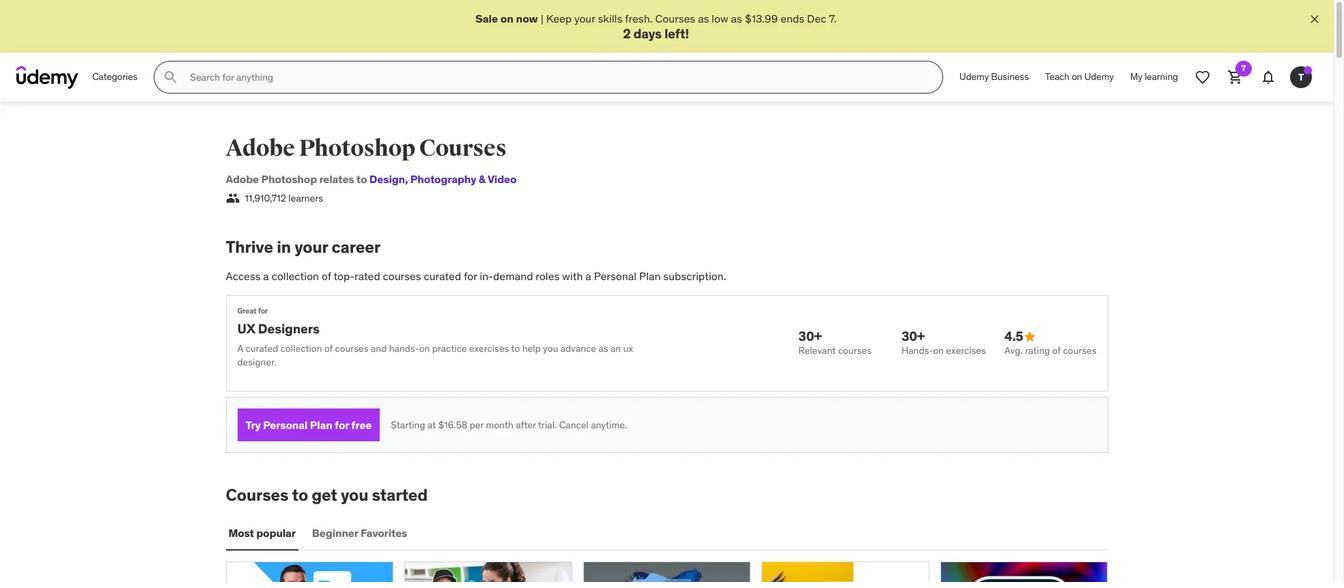 Task type: locate. For each thing, give the bounding box(es) containing it.
0 horizontal spatial courses
[[226, 485, 289, 506]]

exercises right practice
[[469, 342, 509, 355]]

adobe up 11,910,712
[[226, 134, 295, 163]]

close image
[[1309, 12, 1322, 26]]

my
[[1131, 71, 1143, 83]]

1 vertical spatial collection
[[281, 342, 322, 355]]

of inside great for ux designers a curated collection of courses and hands-on practice exercises to help you advance as an ux designer.
[[325, 342, 333, 355]]

plan left subscription.
[[639, 269, 661, 283]]

teach on udemy link
[[1037, 61, 1123, 94]]

of
[[322, 269, 331, 283], [325, 342, 333, 355], [1053, 344, 1061, 357]]

per
[[470, 419, 484, 431]]

exercises left avg.
[[947, 344, 987, 357]]

rated
[[355, 269, 380, 283]]

1 vertical spatial your
[[295, 237, 328, 258]]

adobe
[[226, 134, 295, 163], [226, 172, 259, 186]]

a
[[263, 269, 269, 283], [586, 269, 592, 283]]

courses inside great for ux designers a curated collection of courses and hands-on practice exercises to help you advance as an ux designer.
[[335, 342, 369, 355]]

personal inside try personal plan for free link
[[263, 418, 308, 432]]

2 30+ from the left
[[902, 328, 925, 345]]

0 horizontal spatial your
[[295, 237, 328, 258]]

design link
[[370, 172, 405, 186]]

1 vertical spatial to
[[511, 342, 520, 355]]

adobe photoshop courses
[[226, 134, 507, 163]]

try
[[246, 418, 261, 432]]

2 horizontal spatial courses
[[656, 12, 696, 25]]

to left help at left
[[511, 342, 520, 355]]

you have alerts image
[[1304, 66, 1313, 75]]

your
[[575, 12, 596, 25], [295, 237, 328, 258]]

photoshop
[[299, 134, 415, 163], [261, 172, 317, 186]]

roles
[[536, 269, 560, 283]]

collection down 'designers'
[[281, 342, 322, 355]]

0 horizontal spatial to
[[292, 485, 308, 506]]

to right relates
[[357, 172, 367, 186]]

curated up designer.
[[246, 342, 278, 355]]

0 horizontal spatial curated
[[246, 342, 278, 355]]

2 adobe from the top
[[226, 172, 259, 186]]

1 vertical spatial plan
[[310, 418, 333, 432]]

shopping cart with 7 items image
[[1228, 69, 1244, 86]]

relevant
[[799, 344, 836, 357]]

as inside great for ux designers a curated collection of courses and hands-on practice exercises to help you advance as an ux designer.
[[599, 342, 608, 355]]

learners
[[289, 192, 323, 204]]

curated inside great for ux designers a curated collection of courses and hands-on practice exercises to help you advance as an ux designer.
[[246, 342, 278, 355]]

of left top-
[[322, 269, 331, 283]]

courses left the and
[[335, 342, 369, 355]]

plan left the free
[[310, 418, 333, 432]]

30+ inside 30+ relevant courses
[[799, 328, 822, 345]]

udemy left business
[[960, 71, 989, 83]]

avg. rating of courses
[[1005, 344, 1097, 357]]

2
[[623, 26, 631, 42]]

starting
[[391, 419, 425, 431]]

1 vertical spatial for
[[258, 306, 268, 315]]

1 horizontal spatial a
[[586, 269, 592, 283]]

of right rating
[[1053, 344, 1061, 357]]

you right get
[[341, 485, 369, 506]]

0 vertical spatial photoshop
[[299, 134, 415, 163]]

as right low
[[731, 12, 742, 25]]

personal
[[594, 269, 637, 283], [263, 418, 308, 432]]

get
[[312, 485, 337, 506]]

access a collection of top-rated courses curated for in-demand roles with a personal plan subscription.
[[226, 269, 727, 283]]

courses up most popular
[[226, 485, 289, 506]]

1 vertical spatial photoshop
[[261, 172, 317, 186]]

demand
[[493, 269, 533, 283]]

1 horizontal spatial exercises
[[947, 344, 987, 357]]

udemy left my at top
[[1085, 71, 1114, 83]]

on
[[501, 12, 514, 25], [1072, 71, 1083, 83], [419, 342, 430, 355], [934, 344, 944, 357]]

2 vertical spatial for
[[335, 418, 349, 432]]

adobe photoshop relates to design photography & video
[[226, 172, 517, 186]]

photoshop up adobe photoshop relates to design photography & video on the top of page
[[299, 134, 415, 163]]

personal right with
[[594, 269, 637, 283]]

1 horizontal spatial personal
[[594, 269, 637, 283]]

photography & video link
[[405, 172, 517, 186]]

days
[[634, 26, 662, 42]]

1 horizontal spatial your
[[575, 12, 596, 25]]

avg.
[[1005, 344, 1023, 357]]

beginner favorites
[[312, 526, 407, 539]]

0 vertical spatial personal
[[594, 269, 637, 283]]

for left in- on the left
[[464, 269, 477, 283]]

your left skills
[[575, 12, 596, 25]]

1 horizontal spatial udemy
[[1085, 71, 1114, 83]]

a right access on the left top
[[263, 269, 269, 283]]

business
[[992, 71, 1029, 83]]

1 vertical spatial adobe
[[226, 172, 259, 186]]

your right in
[[295, 237, 328, 258]]

started
[[372, 485, 428, 506]]

0 vertical spatial courses
[[656, 12, 696, 25]]

exercises inside 30+ hands-on exercises
[[947, 344, 987, 357]]

1 30+ from the left
[[799, 328, 822, 345]]

beginner
[[312, 526, 358, 539]]

0 vertical spatial for
[[464, 269, 477, 283]]

1 horizontal spatial to
[[357, 172, 367, 186]]

starting at $16.58 per month after trial. cancel anytime.
[[391, 419, 628, 431]]

thrive in your career element
[[226, 237, 1109, 453]]

courses
[[656, 12, 696, 25], [419, 134, 507, 163], [226, 485, 289, 506]]

you right help at left
[[543, 342, 558, 355]]

courses right the relevant
[[839, 344, 872, 357]]

1 horizontal spatial 30+
[[902, 328, 925, 345]]

most
[[229, 526, 254, 539]]

30+ for 30+ hands-on exercises
[[902, 328, 925, 345]]

0 horizontal spatial as
[[599, 342, 608, 355]]

1 vertical spatial curated
[[246, 342, 278, 355]]

curated
[[424, 269, 461, 283], [246, 342, 278, 355]]

ux
[[237, 320, 255, 337]]

1 horizontal spatial you
[[543, 342, 558, 355]]

30+ hands-on exercises
[[902, 328, 987, 357]]

a right with
[[586, 269, 592, 283]]

in-
[[480, 269, 493, 283]]

0 horizontal spatial 30+
[[799, 328, 822, 345]]

photoshop for courses
[[299, 134, 415, 163]]

photoshop up 11,910,712 learners
[[261, 172, 317, 186]]

as
[[698, 12, 709, 25], [731, 12, 742, 25], [599, 342, 608, 355]]

curated left in- on the left
[[424, 269, 461, 283]]

adobe up small image
[[226, 172, 259, 186]]

1 horizontal spatial courses
[[419, 134, 507, 163]]

personal right try
[[263, 418, 308, 432]]

2 horizontal spatial to
[[511, 342, 520, 355]]

skills
[[598, 12, 623, 25]]

great for ux designers a curated collection of courses and hands-on practice exercises to help you advance as an ux designer.
[[237, 306, 633, 368]]

0 vertical spatial adobe
[[226, 134, 295, 163]]

udemy
[[960, 71, 989, 83], [1085, 71, 1114, 83]]

30+
[[799, 328, 822, 345], [902, 328, 925, 345]]

0 horizontal spatial for
[[258, 306, 268, 315]]

most popular button
[[226, 517, 299, 549]]

0 horizontal spatial plan
[[310, 418, 333, 432]]

0 horizontal spatial you
[[341, 485, 369, 506]]

0 horizontal spatial personal
[[263, 418, 308, 432]]

1 adobe from the top
[[226, 134, 295, 163]]

after
[[516, 419, 536, 431]]

courses up left!
[[656, 12, 696, 25]]

0 horizontal spatial exercises
[[469, 342, 509, 355]]

now
[[516, 12, 538, 25]]

for left the free
[[335, 418, 349, 432]]

|
[[541, 12, 544, 25]]

0 vertical spatial collection
[[272, 269, 319, 283]]

plan
[[639, 269, 661, 283], [310, 418, 333, 432]]

1 horizontal spatial plan
[[639, 269, 661, 283]]

30+ inside 30+ hands-on exercises
[[902, 328, 925, 345]]

7
[[1242, 63, 1247, 73]]

ux
[[624, 342, 633, 355]]

0 vertical spatial you
[[543, 342, 558, 355]]

2 vertical spatial courses
[[226, 485, 289, 506]]

relates
[[319, 172, 354, 186]]

0 vertical spatial curated
[[424, 269, 461, 283]]

courses up 'photography & video' link
[[419, 134, 507, 163]]

1 vertical spatial personal
[[263, 418, 308, 432]]

designer.
[[237, 356, 277, 368]]

you
[[543, 342, 558, 355], [341, 485, 369, 506]]

0 vertical spatial plan
[[639, 269, 661, 283]]

2 horizontal spatial as
[[731, 12, 742, 25]]

0 horizontal spatial a
[[263, 269, 269, 283]]

0 horizontal spatial udemy
[[960, 71, 989, 83]]

collection down thrive in your career
[[272, 269, 319, 283]]

as left an
[[599, 342, 608, 355]]

adobe for adobe photoshop courses
[[226, 134, 295, 163]]

2 horizontal spatial for
[[464, 269, 477, 283]]

as left low
[[698, 12, 709, 25]]

$13.99
[[745, 12, 778, 25]]

to left get
[[292, 485, 308, 506]]

of left the and
[[325, 342, 333, 355]]

0 vertical spatial your
[[575, 12, 596, 25]]

7.
[[829, 12, 837, 25]]

for right great
[[258, 306, 268, 315]]



Task type: describe. For each thing, give the bounding box(es) containing it.
month
[[486, 419, 514, 431]]

courses inside 30+ relevant courses
[[839, 344, 872, 357]]

a
[[237, 342, 243, 355]]

video
[[488, 172, 517, 186]]

1 udemy from the left
[[960, 71, 989, 83]]

2 vertical spatial to
[[292, 485, 308, 506]]

0 vertical spatial to
[[357, 172, 367, 186]]

practice
[[432, 342, 467, 355]]

courses right rated
[[383, 269, 421, 283]]

udemy business link
[[952, 61, 1037, 94]]

my learning
[[1131, 71, 1179, 83]]

udemy image
[[16, 66, 79, 89]]

on inside sale on now | keep your skills fresh. courses as low as $13.99 ends dec 7. 2 days left!
[[501, 12, 514, 25]]

sale on now | keep your skills fresh. courses as low as $13.99 ends dec 7. 2 days left!
[[476, 12, 837, 42]]

ux designers link
[[237, 320, 320, 337]]

low
[[712, 12, 729, 25]]

teach on udemy
[[1046, 71, 1114, 83]]

learning
[[1145, 71, 1179, 83]]

wishlist image
[[1195, 69, 1212, 86]]

t link
[[1285, 61, 1318, 94]]

to inside great for ux designers a curated collection of courses and hands-on practice exercises to help you advance as an ux designer.
[[511, 342, 520, 355]]

beginner favorites button
[[309, 517, 410, 549]]

11,910,712
[[245, 192, 286, 204]]

trial.
[[538, 419, 557, 431]]

rating
[[1026, 344, 1051, 357]]

thrive in your career
[[226, 237, 381, 258]]

designers
[[258, 320, 320, 337]]

courses right rating
[[1064, 344, 1097, 357]]

submit search image
[[163, 69, 179, 86]]

subscription.
[[664, 269, 727, 283]]

keep
[[547, 12, 572, 25]]

2 udemy from the left
[[1085, 71, 1114, 83]]

free
[[351, 418, 372, 432]]

4.5
[[1005, 328, 1024, 345]]

on inside 30+ hands-on exercises
[[934, 344, 944, 357]]

udemy business
[[960, 71, 1029, 83]]

your inside sale on now | keep your skills fresh. courses as low as $13.99 ends dec 7. 2 days left!
[[575, 12, 596, 25]]

an
[[611, 342, 621, 355]]

teach
[[1046, 71, 1070, 83]]

sale
[[476, 12, 498, 25]]

small image
[[1024, 330, 1037, 343]]

1 vertical spatial courses
[[419, 134, 507, 163]]

courses to get you started
[[226, 485, 428, 506]]

Search for anything text field
[[187, 66, 926, 89]]

2 a from the left
[[586, 269, 592, 283]]

access
[[226, 269, 261, 283]]

advance
[[561, 342, 596, 355]]

and
[[371, 342, 387, 355]]

ends
[[781, 12, 805, 25]]

7 link
[[1220, 61, 1253, 94]]

cancel
[[559, 419, 589, 431]]

dec
[[807, 12, 827, 25]]

help
[[522, 342, 541, 355]]

categories
[[92, 71, 138, 83]]

photoshop for relates
[[261, 172, 317, 186]]

notifications image
[[1261, 69, 1277, 86]]

1 vertical spatial you
[[341, 485, 369, 506]]

great
[[237, 306, 257, 315]]

11,910,712 learners
[[245, 192, 323, 204]]

on inside great for ux designers a curated collection of courses and hands-on practice exercises to help you advance as an ux designer.
[[419, 342, 430, 355]]

for inside great for ux designers a curated collection of courses and hands-on practice exercises to help you advance as an ux designer.
[[258, 306, 268, 315]]

categories button
[[84, 61, 146, 94]]

1 horizontal spatial curated
[[424, 269, 461, 283]]

in
[[277, 237, 291, 258]]

hands-
[[902, 344, 934, 357]]

courses inside sale on now | keep your skills fresh. courses as low as $13.99 ends dec 7. 2 days left!
[[656, 12, 696, 25]]

at
[[428, 419, 436, 431]]

thrive
[[226, 237, 273, 258]]

adobe for adobe photoshop relates to design photography & video
[[226, 172, 259, 186]]

small image
[[226, 192, 240, 205]]

with
[[562, 269, 583, 283]]

collection inside great for ux designers a curated collection of courses and hands-on practice exercises to help you advance as an ux designer.
[[281, 342, 322, 355]]

t
[[1299, 71, 1304, 83]]

photography
[[410, 172, 477, 186]]

&
[[479, 172, 486, 186]]

hands-
[[389, 342, 419, 355]]

1 horizontal spatial for
[[335, 418, 349, 432]]

30+ relevant courses
[[799, 328, 872, 357]]

$16.58
[[438, 419, 468, 431]]

exercises inside great for ux designers a curated collection of courses and hands-on practice exercises to help you advance as an ux designer.
[[469, 342, 509, 355]]

left!
[[665, 26, 689, 42]]

try personal plan for free link
[[237, 409, 380, 442]]

try personal plan for free
[[246, 418, 372, 432]]

favorites
[[361, 526, 407, 539]]

30+ for 30+ relevant courses
[[799, 328, 822, 345]]

fresh.
[[625, 12, 653, 25]]

1 horizontal spatial as
[[698, 12, 709, 25]]

design
[[370, 172, 405, 186]]

top-
[[334, 269, 355, 283]]

most popular
[[229, 526, 296, 539]]

popular
[[256, 526, 296, 539]]

you inside great for ux designers a curated collection of courses and hands-on practice exercises to help you advance as an ux designer.
[[543, 342, 558, 355]]

my learning link
[[1123, 61, 1187, 94]]

1 a from the left
[[263, 269, 269, 283]]

anytime.
[[591, 419, 628, 431]]



Task type: vqa. For each thing, say whether or not it's contained in the screenshot.
trial.
yes



